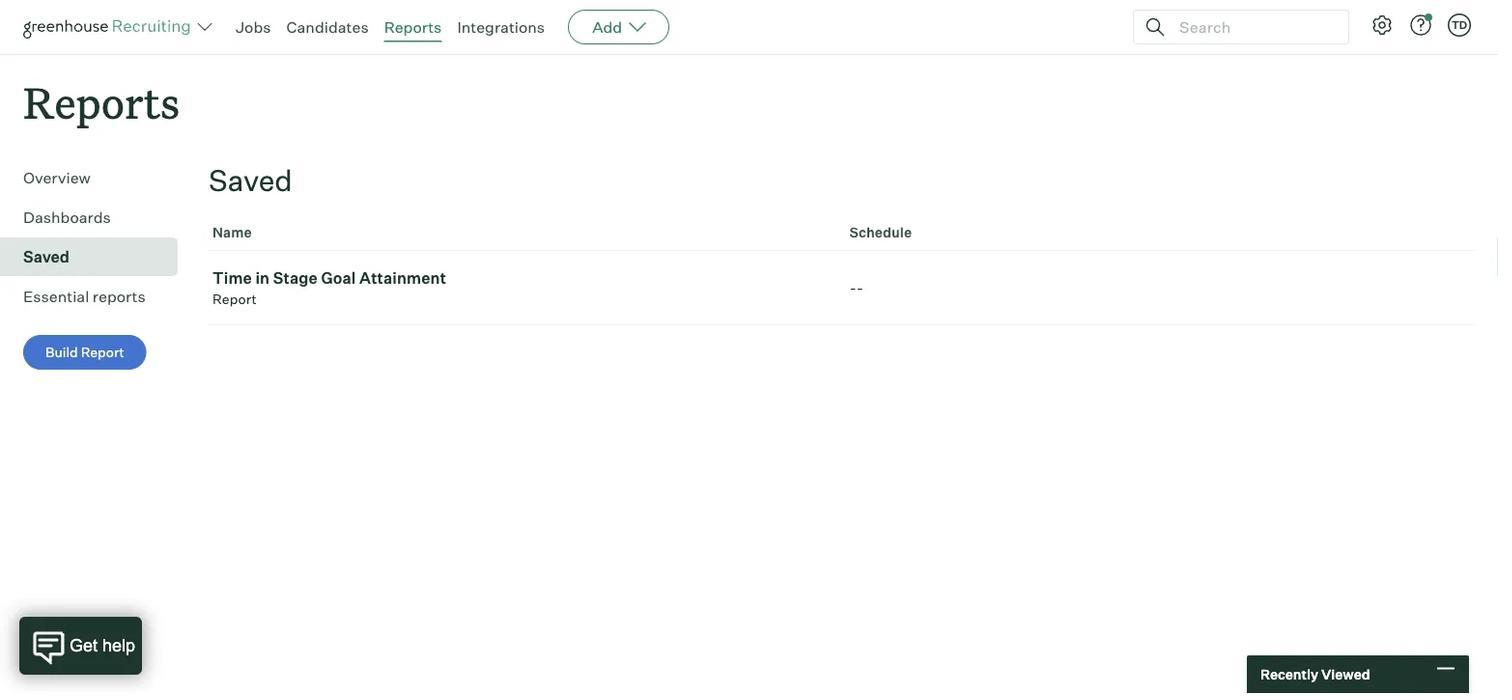 Task type: describe. For each thing, give the bounding box(es) containing it.
2 - from the left
[[857, 278, 864, 298]]

report inside time in stage goal attainment report
[[213, 291, 257, 308]]

goal
[[321, 269, 356, 288]]

attainment
[[359, 269, 446, 288]]

essential
[[23, 287, 89, 306]]

recently
[[1261, 667, 1319, 683]]

essential reports link
[[23, 285, 170, 308]]

recently viewed
[[1261, 667, 1370, 683]]

essential reports
[[23, 287, 146, 306]]

schedule
[[850, 224, 912, 241]]

time
[[213, 269, 252, 288]]

in
[[255, 269, 270, 288]]

report inside button
[[81, 344, 124, 361]]

jobs link
[[236, 17, 271, 37]]

add button
[[568, 10, 670, 44]]

0 vertical spatial saved
[[209, 162, 293, 199]]

build report button
[[23, 335, 147, 370]]

configure image
[[1371, 14, 1394, 37]]

saved link
[[23, 246, 170, 269]]

saved inside 'link'
[[23, 247, 69, 267]]

1 horizontal spatial reports
[[384, 17, 442, 37]]

add
[[592, 17, 622, 37]]

reports link
[[384, 17, 442, 37]]

td button
[[1448, 14, 1471, 37]]



Task type: vqa. For each thing, say whether or not it's contained in the screenshot.
FAQ image
no



Task type: locate. For each thing, give the bounding box(es) containing it.
td
[[1452, 18, 1467, 31]]

report
[[213, 291, 257, 308], [81, 344, 124, 361]]

0 horizontal spatial saved
[[23, 247, 69, 267]]

name
[[213, 224, 252, 241]]

reports down "greenhouse recruiting" image
[[23, 73, 180, 130]]

build report
[[45, 344, 124, 361]]

viewed
[[1321, 667, 1370, 683]]

1 horizontal spatial report
[[213, 291, 257, 308]]

overview
[[23, 168, 91, 188]]

0 vertical spatial report
[[213, 291, 257, 308]]

integrations link
[[457, 17, 545, 37]]

reports right candidates link
[[384, 17, 442, 37]]

candidates link
[[286, 17, 369, 37]]

1 vertical spatial saved
[[23, 247, 69, 267]]

1 vertical spatial report
[[81, 344, 124, 361]]

0 horizontal spatial reports
[[23, 73, 180, 130]]

-
[[850, 278, 857, 298], [857, 278, 864, 298]]

saved
[[209, 162, 293, 199], [23, 247, 69, 267]]

jobs
[[236, 17, 271, 37]]

1 - from the left
[[850, 278, 857, 298]]

0 horizontal spatial report
[[81, 344, 124, 361]]

report right build
[[81, 344, 124, 361]]

overview link
[[23, 166, 170, 190]]

1 horizontal spatial saved
[[209, 162, 293, 199]]

td button
[[1444, 10, 1475, 41]]

0 vertical spatial reports
[[384, 17, 442, 37]]

saved up name
[[209, 162, 293, 199]]

integrations
[[457, 17, 545, 37]]

dashboards link
[[23, 206, 170, 229]]

reports
[[384, 17, 442, 37], [23, 73, 180, 130]]

dashboards
[[23, 208, 111, 227]]

Search text field
[[1175, 13, 1331, 41]]

reports
[[93, 287, 146, 306]]

greenhouse recruiting image
[[23, 15, 197, 39]]

stage
[[273, 269, 318, 288]]

report down time
[[213, 291, 257, 308]]

1 vertical spatial reports
[[23, 73, 180, 130]]

time in stage goal attainment report
[[213, 269, 446, 308]]

candidates
[[286, 17, 369, 37]]

--
[[850, 278, 864, 298]]

build
[[45, 344, 78, 361]]

saved up the essential
[[23, 247, 69, 267]]



